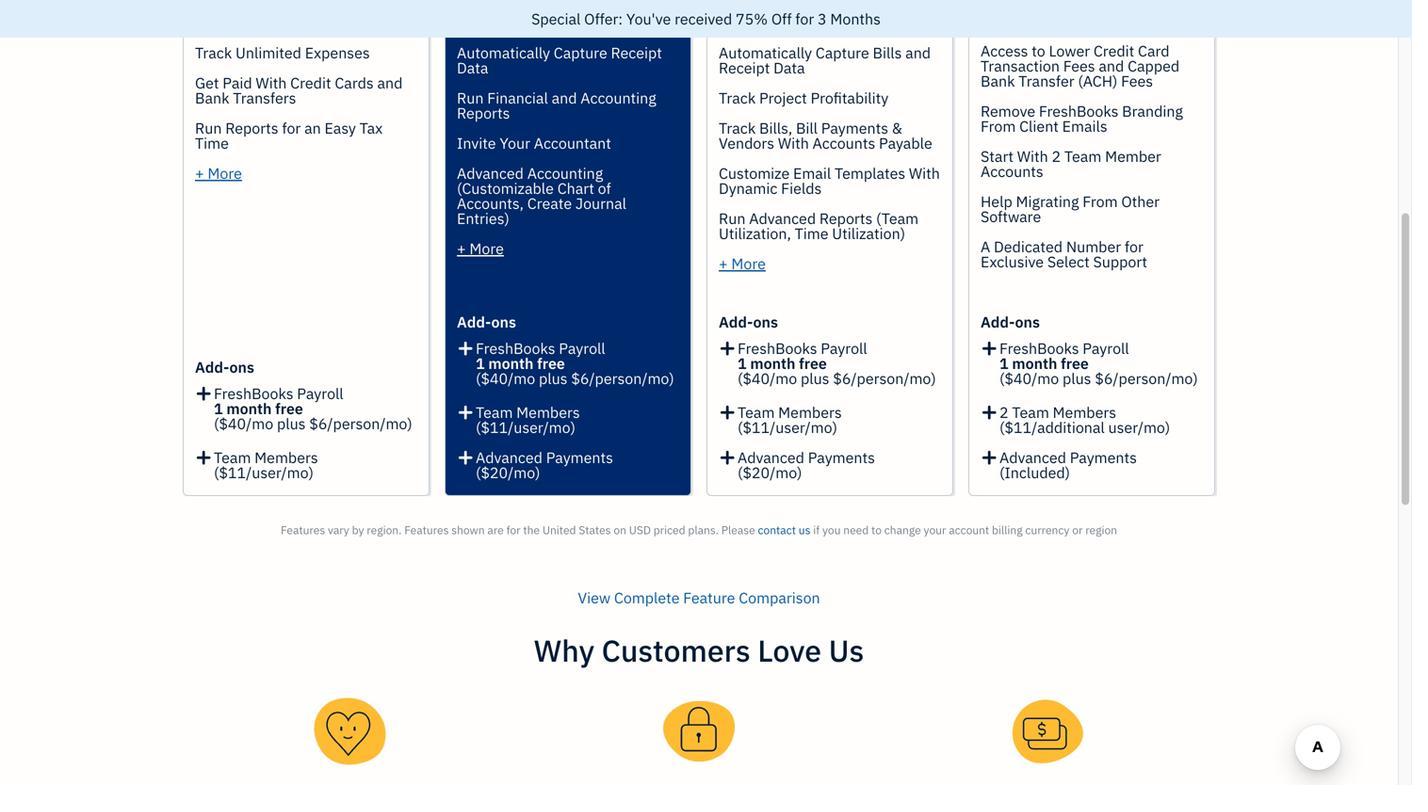 Task type: locate. For each thing, give the bounding box(es) containing it.
capture down the retainers
[[554, 43, 607, 63]]

run inside run advanced reports (team utilization, time utilization)
[[719, 209, 746, 228]]

0 horizontal spatial more
[[208, 163, 242, 183]]

1 horizontal spatial accounts
[[981, 162, 1044, 181]]

1 for a dedicated number for exclusive select support
[[1000, 354, 1009, 374]]

run
[[457, 88, 484, 108], [195, 118, 222, 138], [719, 209, 746, 228]]

1 horizontal spatial unlimited
[[719, 13, 787, 33]]

capture for receipt
[[554, 43, 607, 63]]

with up email
[[778, 133, 809, 153]]

payments up states
[[546, 448, 613, 468]]

create for create new …
[[1100, 80, 1164, 106]]

0 vertical spatial run
[[457, 88, 484, 108]]

fees up branding
[[1121, 71, 1153, 91]]

0 vertical spatial from
[[981, 116, 1016, 136]]

reports down the customize email templates with dynamic fields at the right of page
[[819, 209, 873, 228]]

0 horizontal spatial from
[[981, 116, 1016, 136]]

advanced payments ($20/mo)
[[476, 448, 613, 483], [738, 448, 875, 483]]

freshbooks payroll 1 month free ($40/mo plus $6/person/mo) for support
[[1000, 339, 1198, 389]]

new
[[1168, 80, 1209, 106]]

with inside track bills, bill payments & vendors with accounts payable
[[778, 133, 809, 153]]

payments down profitability
[[821, 118, 888, 138]]

accounts up templates
[[813, 133, 875, 153]]

($40/mo for select
[[1000, 369, 1059, 389]]

time down get
[[195, 133, 229, 153]]

2 horizontal spatial team members ($11/user/mo)
[[738, 403, 842, 438]]

add- for a dedicated number for exclusive select support
[[981, 312, 1015, 332]]

journal
[[576, 194, 626, 213]]

+
[[195, 163, 204, 183], [457, 239, 466, 259], [719, 254, 728, 274]]

0 horizontal spatial fees
[[1063, 56, 1095, 76]]

from inside help migrating from other software
[[1083, 192, 1118, 211]]

0 horizontal spatial create
[[457, 13, 502, 33]]

1 automatically from the left
[[457, 43, 550, 63]]

more down run reports for an easy tax time
[[208, 163, 242, 183]]

0 vertical spatial create
[[457, 13, 502, 33]]

unlimited
[[719, 13, 787, 33], [236, 43, 301, 63]]

2 horizontal spatial create
[[1100, 80, 1164, 106]]

time inside run reports for an easy tax time
[[195, 133, 229, 153]]

plus for create
[[539, 369, 568, 389]]

advanced payments ($20/mo) up us
[[738, 448, 875, 483]]

0 horizontal spatial to
[[871, 523, 882, 538]]

+ more for run advanced reports (team utilization, time utilization)
[[719, 254, 766, 274]]

track for track project profitability
[[719, 88, 756, 108]]

features
[[281, 523, 325, 538], [404, 523, 449, 538]]

+ down entries)
[[457, 239, 466, 259]]

members for run reports for an easy tax time
[[255, 448, 318, 468]]

+ down utilization,
[[719, 254, 728, 274]]

client up automatically capture receipt data
[[505, 13, 544, 33]]

2 vertical spatial create
[[527, 194, 572, 213]]

branding
[[1122, 101, 1183, 121]]

1 data from the left
[[457, 58, 488, 78]]

plus
[[539, 369, 568, 389], [801, 369, 829, 389], [1063, 369, 1091, 389], [277, 414, 306, 434]]

receipt
[[611, 43, 662, 63], [719, 58, 770, 78]]

0 horizontal spatial +
[[195, 163, 204, 183]]

add-ons
[[457, 312, 516, 332], [719, 312, 778, 332], [981, 312, 1040, 332], [195, 358, 254, 377]]

priced
[[654, 523, 685, 538]]

1 horizontal spatial create
[[527, 194, 572, 213]]

run inside run reports for an easy tax time
[[195, 118, 222, 138]]

2 capture from the left
[[816, 43, 869, 63]]

bill
[[796, 118, 818, 138]]

run up "invite"
[[457, 88, 484, 108]]

track inside track bills, bill payments & vendors with accounts payable
[[719, 118, 756, 138]]

capture inside automatically capture receipt data
[[554, 43, 607, 63]]

with down "track unlimited expenses"
[[256, 73, 287, 93]]

united
[[542, 523, 576, 538]]

0 horizontal spatial data
[[457, 58, 488, 78]]

features left vary
[[281, 523, 325, 538]]

add- for run advanced reports (team utilization, time utilization)
[[719, 312, 753, 332]]

your
[[500, 133, 530, 153]]

0 horizontal spatial automatically
[[457, 43, 550, 63]]

1 advanced payments ($20/mo) from the left
[[476, 448, 613, 483]]

+ for advanced accounting (customizable chart of accounts, create journal entries)
[[457, 239, 466, 259]]

automatically down unlimited clients
[[719, 43, 812, 63]]

2 up (included)
[[1000, 403, 1009, 423]]

2 horizontal spatial more
[[731, 254, 766, 274]]

why
[[534, 631, 594, 671]]

create left journal
[[527, 194, 572, 213]]

other
[[1121, 192, 1160, 211]]

1 vertical spatial accounting
[[527, 163, 603, 183]]

0 horizontal spatial ($20/mo)
[[476, 463, 540, 483]]

$6/person/mo) for a dedicated number for exclusive select support
[[1095, 369, 1198, 389]]

accounts up help
[[981, 162, 1044, 181]]

2 horizontal spatial run
[[719, 209, 746, 228]]

advanced payments ($20/mo) up the
[[476, 448, 613, 483]]

0 horizontal spatial time
[[195, 133, 229, 153]]

2 data from the left
[[774, 58, 805, 78]]

ons for accounts,
[[491, 312, 516, 332]]

1 horizontal spatial time
[[795, 224, 829, 244]]

+ more link down utilization,
[[719, 254, 766, 274]]

bank down the access
[[981, 71, 1015, 91]]

+ more down entries)
[[457, 239, 504, 259]]

reports inside run financial and accounting reports
[[457, 103, 510, 123]]

create for create client retainers
[[457, 13, 502, 33]]

payroll for utilization)
[[821, 339, 867, 358]]

1 horizontal spatial run
[[457, 88, 484, 108]]

please
[[721, 523, 755, 538]]

and left capped
[[1099, 56, 1124, 76]]

credit up (ach)
[[1094, 41, 1134, 61]]

receipt down the you've
[[611, 43, 662, 63]]

transfers
[[233, 88, 296, 108]]

and down automatically capture receipt data
[[552, 88, 577, 108]]

2 horizontal spatial ($11/user/mo)
[[738, 418, 837, 438]]

1 for run advanced reports (team utilization, time utilization)
[[738, 354, 747, 374]]

emails
[[1062, 116, 1108, 136]]

…
[[1213, 80, 1227, 106]]

accounting inside run financial and accounting reports
[[581, 88, 656, 108]]

bank left transfers at the top
[[195, 88, 229, 108]]

1 capture from the left
[[554, 43, 607, 63]]

team for run reports for an easy tax time
[[214, 448, 251, 468]]

1 horizontal spatial + more link
[[457, 239, 504, 259]]

credit down expenses
[[290, 73, 331, 93]]

to left lower
[[1032, 41, 1045, 61]]

advanced inside advanced accounting (customizable chart of accounts, create journal entries)
[[457, 163, 524, 183]]

0 horizontal spatial features
[[281, 523, 325, 538]]

1 ($20/mo) from the left
[[476, 463, 540, 483]]

accounting down accountant in the left top of the page
[[527, 163, 603, 183]]

0 vertical spatial accounting
[[581, 88, 656, 108]]

advanced up the are at left
[[476, 448, 543, 468]]

create new …
[[1100, 80, 1227, 106]]

run financial and accounting reports
[[457, 88, 656, 123]]

a dedicated number for exclusive select support
[[981, 237, 1147, 272]]

payroll for create
[[559, 339, 605, 358]]

+ more link down entries)
[[457, 239, 504, 259]]

(included)
[[1000, 463, 1070, 483]]

1 horizontal spatial more
[[469, 239, 504, 259]]

track up get
[[195, 43, 232, 63]]

reports inside run reports for an easy tax time
[[225, 118, 278, 138]]

bills
[[873, 43, 902, 63]]

reports inside run advanced reports (team utilization, time utilization)
[[819, 209, 873, 228]]

automatically for automatically capture bills and receipt data
[[719, 43, 812, 63]]

for left an
[[282, 118, 301, 138]]

to right need at the right of page
[[871, 523, 882, 538]]

1 horizontal spatial automatically
[[719, 43, 812, 63]]

run for run advanced reports (team utilization, time utilization)
[[719, 209, 746, 228]]

view
[[578, 588, 611, 608]]

1 horizontal spatial from
[[1083, 192, 1118, 211]]

customize email templates with dynamic fields
[[719, 163, 940, 198]]

+ down get
[[195, 163, 204, 183]]

1 horizontal spatial capture
[[816, 43, 869, 63]]

0 horizontal spatial advanced payments ($20/mo)
[[476, 448, 613, 483]]

and inside automatically capture bills and receipt data
[[905, 43, 931, 63]]

entries)
[[457, 209, 509, 228]]

bills,
[[759, 118, 792, 138]]

1 vertical spatial 2
[[1000, 403, 1009, 423]]

ons for select
[[1015, 312, 1040, 332]]

0 vertical spatial accounts
[[813, 133, 875, 153]]

1 for advanced accounting (customizable chart of accounts, create journal entries)
[[476, 354, 485, 374]]

credit
[[1094, 41, 1134, 61], [290, 73, 331, 93]]

1 horizontal spatial credit
[[1094, 41, 1134, 61]]

1 horizontal spatial receipt
[[719, 58, 770, 78]]

advanced down fields
[[749, 209, 816, 228]]

automatically inside automatically capture receipt data
[[457, 43, 550, 63]]

us
[[829, 631, 864, 671]]

1 vertical spatial track
[[719, 88, 756, 108]]

reports
[[457, 103, 510, 123], [225, 118, 278, 138], [819, 209, 873, 228]]

1 horizontal spatial + more
[[457, 239, 504, 259]]

client down the transfer
[[1019, 116, 1059, 136]]

month for time
[[750, 354, 795, 374]]

freshbooks for a dedicated number for exclusive select support
[[1000, 339, 1079, 358]]

track project profitability
[[719, 88, 889, 108]]

create left special
[[457, 13, 502, 33]]

2 automatically from the left
[[719, 43, 812, 63]]

2 team members ($11/additional user/mo)
[[1000, 403, 1170, 438]]

more down utilization,
[[731, 254, 766, 274]]

1 horizontal spatial 2
[[1052, 146, 1061, 166]]

for left the 3
[[795, 9, 814, 29]]

to
[[1032, 41, 1045, 61], [871, 523, 882, 538]]

0 horizontal spatial 2
[[1000, 403, 1009, 423]]

easy
[[325, 118, 356, 138]]

fees up remove freshbooks branding from client emails
[[1063, 56, 1095, 76]]

utilization,
[[719, 224, 791, 244]]

credit inside access to lower credit card transaction fees and capped bank transfer (ach) fees
[[1094, 41, 1134, 61]]

for inside a dedicated number for exclusive select support
[[1125, 237, 1143, 257]]

view complete feature comparison button
[[578, 587, 820, 610]]

1 horizontal spatial fees
[[1121, 71, 1153, 91]]

migrating
[[1016, 192, 1079, 211]]

2 advanced payments ($20/mo) from the left
[[738, 448, 875, 483]]

customers
[[602, 631, 751, 671]]

0 horizontal spatial receipt
[[611, 43, 662, 63]]

tax
[[359, 118, 383, 138]]

client inside remove freshbooks branding from client emails
[[1019, 116, 1059, 136]]

reports down transfers at the top
[[225, 118, 278, 138]]

run for run reports for an easy tax time
[[195, 118, 222, 138]]

1 horizontal spatial ($20/mo)
[[738, 463, 802, 483]]

1 horizontal spatial features
[[404, 523, 449, 538]]

advanced up contact at the bottom of page
[[738, 448, 804, 468]]

2 down remove freshbooks branding from client emails
[[1052, 146, 1061, 166]]

75%
[[736, 9, 768, 29]]

+ more down run reports for an easy tax time
[[195, 163, 242, 183]]

and right bills
[[905, 43, 931, 63]]

2 horizontal spatial reports
[[819, 209, 873, 228]]

more down entries)
[[469, 239, 504, 259]]

from up start
[[981, 116, 1016, 136]]

2 features from the left
[[404, 523, 449, 538]]

0 horizontal spatial bank
[[195, 88, 229, 108]]

($20/mo) for advanced accounting (customizable chart of accounts, create journal entries)
[[476, 463, 540, 483]]

payments down the 2 team members ($11/additional user/mo)
[[1070, 448, 1137, 468]]

0 horizontal spatial run
[[195, 118, 222, 138]]

0 horizontal spatial team members ($11/user/mo)
[[214, 448, 318, 483]]

1 vertical spatial client
[[1019, 116, 1059, 136]]

freshbooks
[[1039, 101, 1119, 121], [476, 339, 555, 358], [738, 339, 817, 358], [1000, 339, 1079, 358], [214, 384, 293, 404]]

capture
[[554, 43, 607, 63], [816, 43, 869, 63]]

0 horizontal spatial credit
[[290, 73, 331, 93]]

and right cards
[[377, 73, 403, 93]]

credit inside get paid with credit cards and bank transfers
[[290, 73, 331, 93]]

0 vertical spatial unlimited
[[719, 13, 787, 33]]

from
[[981, 116, 1016, 136], [1083, 192, 1118, 211]]

bank
[[981, 71, 1015, 91], [195, 88, 229, 108]]

0 vertical spatial client
[[505, 13, 544, 33]]

1 vertical spatial from
[[1083, 192, 1118, 211]]

1 vertical spatial credit
[[290, 73, 331, 93]]

($20/mo)
[[476, 463, 540, 483], [738, 463, 802, 483]]

time down fields
[[795, 224, 829, 244]]

track left bills,
[[719, 118, 756, 138]]

plus image for run reports for an easy tax time
[[195, 447, 212, 465]]

billing
[[992, 523, 1023, 538]]

add-ons for run advanced reports (team utilization, time utilization)
[[719, 312, 778, 332]]

track for track bills, bill payments & vendors with accounts payable
[[719, 118, 756, 138]]

plans.
[[688, 523, 719, 538]]

you
[[822, 523, 841, 538]]

0 horizontal spatial ($11/user/mo)
[[214, 463, 314, 483]]

1 horizontal spatial client
[[1019, 116, 1059, 136]]

1 horizontal spatial bank
[[981, 71, 1015, 91]]

plus image
[[457, 337, 474, 356], [719, 337, 736, 356], [981, 337, 998, 356], [457, 401, 474, 420], [981, 401, 998, 420], [457, 450, 474, 465], [719, 450, 736, 465], [981, 450, 998, 465]]

1 horizontal spatial reports
[[457, 103, 510, 123]]

run inside run financial and accounting reports
[[457, 88, 484, 108]]

0 horizontal spatial client
[[505, 13, 544, 33]]

0 horizontal spatial unlimited
[[236, 43, 301, 63]]

0 vertical spatial track
[[195, 43, 232, 63]]

credit for and
[[1094, 41, 1134, 61]]

track left project
[[719, 88, 756, 108]]

($20/mo) up the are at left
[[476, 463, 540, 483]]

2 horizontal spatial + more
[[719, 254, 766, 274]]

0 vertical spatial 2
[[1052, 146, 1061, 166]]

2 vertical spatial track
[[719, 118, 756, 138]]

your
[[924, 523, 946, 538]]

off
[[771, 9, 792, 29]]

0 vertical spatial time
[[195, 133, 229, 153]]

accounting inside advanced accounting (customizable chart of accounts, create journal entries)
[[527, 163, 603, 183]]

+ more link down run reports for an easy tax time
[[195, 163, 242, 183]]

1 vertical spatial time
[[795, 224, 829, 244]]

($40/mo for time
[[738, 369, 797, 389]]

data inside automatically capture receipt data
[[457, 58, 488, 78]]

project
[[759, 88, 807, 108]]

1 horizontal spatial data
[[774, 58, 805, 78]]

advanced
[[457, 163, 524, 183], [749, 209, 816, 228], [476, 448, 543, 468], [738, 448, 804, 468], [1000, 448, 1066, 468]]

($11/user/mo) for time
[[738, 418, 837, 438]]

+ more for advanced accounting (customizable chart of accounts, create journal entries)
[[457, 239, 504, 259]]

0 horizontal spatial capture
[[554, 43, 607, 63]]

support
[[1093, 252, 1147, 272]]

0 vertical spatial credit
[[1094, 41, 1134, 61]]

create inside button
[[1100, 80, 1164, 106]]

1 vertical spatial run
[[195, 118, 222, 138]]

contact
[[758, 523, 796, 538]]

plus for support
[[1063, 369, 1091, 389]]

advanced up accounts,
[[457, 163, 524, 183]]

love
[[758, 631, 822, 671]]

automatically inside automatically capture bills and receipt data
[[719, 43, 812, 63]]

1 horizontal spatial team members ($11/user/mo)
[[476, 403, 580, 438]]

receipt up project
[[719, 58, 770, 78]]

for
[[795, 9, 814, 29], [282, 118, 301, 138], [1125, 237, 1143, 257], [506, 523, 521, 538]]

2 horizontal spatial + more link
[[719, 254, 766, 274]]

free for utilization)
[[799, 354, 827, 374]]

advanced inside the "advanced payments (included)"
[[1000, 448, 1066, 468]]

create down capped
[[1100, 80, 1164, 106]]

advanced down the ($11/additional
[[1000, 448, 1066, 468]]

create inside advanced accounting (customizable chart of accounts, create journal entries)
[[527, 194, 572, 213]]

with down payable
[[909, 163, 940, 183]]

payable
[[879, 133, 932, 153]]

advanced payments ($20/mo) for time
[[738, 448, 875, 483]]

track
[[195, 43, 232, 63], [719, 88, 756, 108], [719, 118, 756, 138]]

bank inside get paid with credit cards and bank transfers
[[195, 88, 229, 108]]

2 horizontal spatial +
[[719, 254, 728, 274]]

free for create
[[537, 354, 565, 374]]

accounting up accountant in the left top of the page
[[581, 88, 656, 108]]

capture down "months"
[[816, 43, 869, 63]]

from left other
[[1083, 192, 1118, 211]]

run down get
[[195, 118, 222, 138]]

run reports for an easy tax time
[[195, 118, 383, 153]]

2
[[1052, 146, 1061, 166], [1000, 403, 1009, 423]]

and inside get paid with credit cards and bank transfers
[[377, 73, 403, 93]]

freshbooks payroll 1 month free ($40/mo plus $6/person/mo)
[[476, 339, 674, 389], [738, 339, 936, 389], [1000, 339, 1198, 389], [214, 384, 412, 434]]

accountant
[[534, 133, 611, 153]]

($40/mo for accounts,
[[476, 369, 535, 389]]

($20/mo) up contact at the bottom of page
[[738, 463, 802, 483]]

payments up the you
[[808, 448, 875, 468]]

0 horizontal spatial reports
[[225, 118, 278, 138]]

contact us link
[[758, 523, 811, 538]]

1 horizontal spatial ($11/user/mo)
[[476, 418, 576, 438]]

+ more down utilization,
[[719, 254, 766, 274]]

run for run financial and accounting reports
[[457, 88, 484, 108]]

automatically
[[457, 43, 550, 63], [719, 43, 812, 63]]

2 vertical spatial run
[[719, 209, 746, 228]]

0 vertical spatial to
[[1032, 41, 1045, 61]]

1 vertical spatial create
[[1100, 80, 1164, 106]]

expenses
[[305, 43, 370, 63]]

capture inside automatically capture bills and receipt data
[[816, 43, 869, 63]]

run down dynamic
[[719, 209, 746, 228]]

0 horizontal spatial accounts
[[813, 133, 875, 153]]

1 horizontal spatial advanced payments ($20/mo)
[[738, 448, 875, 483]]

1 vertical spatial to
[[871, 523, 882, 538]]

vary
[[328, 523, 349, 538]]

($11/user/mo)
[[476, 418, 576, 438], [738, 418, 837, 438], [214, 463, 314, 483]]

1 features from the left
[[281, 523, 325, 538]]

data up project
[[774, 58, 805, 78]]

reports up "invite"
[[457, 103, 510, 123]]

1
[[476, 354, 485, 374], [738, 354, 747, 374], [1000, 354, 1009, 374], [214, 399, 223, 419]]

by
[[352, 523, 364, 538]]

automatically capture bills and receipt data
[[719, 43, 931, 78]]

1 horizontal spatial to
[[1032, 41, 1045, 61]]

1 vertical spatial unlimited
[[236, 43, 301, 63]]

with inside get paid with credit cards and bank transfers
[[256, 73, 287, 93]]

data up financial
[[457, 58, 488, 78]]

for right "number"
[[1125, 237, 1143, 257]]

more for run advanced reports (team utilization, time utilization)
[[731, 254, 766, 274]]

automatically down create client retainers
[[457, 43, 550, 63]]

with right start
[[1017, 146, 1048, 166]]

1 horizontal spatial +
[[457, 239, 466, 259]]

with inside the customize email templates with dynamic fields
[[909, 163, 940, 183]]

1 vertical spatial accounts
[[981, 162, 1044, 181]]

payments inside the "advanced payments (included)"
[[1070, 448, 1137, 468]]

2 ($20/mo) from the left
[[738, 463, 802, 483]]

plus image
[[195, 382, 212, 401], [719, 401, 736, 420], [195, 447, 212, 465]]

for inside run reports for an easy tax time
[[282, 118, 301, 138]]

features left shown in the left bottom of the page
[[404, 523, 449, 538]]



Task type: vqa. For each thing, say whether or not it's contained in the screenshot.
22
no



Task type: describe. For each thing, give the bounding box(es) containing it.
free for support
[[1061, 354, 1089, 374]]

plus image for track bills, bill payments & vendors with accounts payable
[[719, 401, 736, 420]]

member
[[1105, 146, 1161, 166]]

add-ons for a dedicated number for exclusive select support
[[981, 312, 1040, 332]]

automatically for automatically capture receipt data
[[457, 43, 550, 63]]

freshbooks payroll 1 month free ($40/mo plus $6/person/mo) for utilization)
[[738, 339, 936, 389]]

bank inside access to lower credit card transaction fees and capped bank transfer (ach) fees
[[981, 71, 1015, 91]]

view complete feature comparison link
[[578, 588, 820, 608]]

why customers love us
[[534, 631, 864, 671]]

(customizable
[[457, 179, 554, 198]]

0 horizontal spatial + more link
[[195, 163, 242, 183]]

transfer
[[1019, 71, 1075, 91]]

team for track bills, bill payments & vendors with accounts payable
[[738, 403, 775, 423]]

($11/additional
[[1000, 418, 1105, 438]]

and inside run financial and accounting reports
[[552, 88, 577, 108]]

for right the are at left
[[506, 523, 521, 538]]

2 inside start with 2 team member accounts
[[1052, 146, 1061, 166]]

+ more link for run advanced reports (team utilization, time utilization)
[[719, 254, 766, 274]]

get paid with credit cards and bank transfers
[[195, 73, 403, 108]]

us
[[799, 523, 811, 538]]

run advanced reports (team utilization, time utilization)
[[719, 209, 919, 244]]

utilization)
[[832, 224, 905, 244]]

automatically capture receipt data
[[457, 43, 662, 78]]

retainers
[[548, 13, 613, 33]]

team inside the 2 team members ($11/additional user/mo)
[[1012, 403, 1049, 423]]

2 inside the 2 team members ($11/additional user/mo)
[[1000, 403, 1009, 423]]

accounts,
[[457, 194, 524, 213]]

to inside access to lower credit card transaction fees and capped bank transfer (ach) fees
[[1032, 41, 1045, 61]]

start with 2 team member accounts
[[981, 146, 1161, 181]]

remove freshbooks branding from client emails
[[981, 101, 1183, 136]]

receipt inside automatically capture receipt data
[[611, 43, 662, 63]]

members for track bills, bill payments & vendors with accounts payable
[[778, 403, 842, 423]]

advanced accounting (customizable chart of accounts, create journal entries)
[[457, 163, 626, 228]]

(team
[[876, 209, 919, 228]]

credit for transfers
[[290, 73, 331, 93]]

remove
[[981, 101, 1035, 121]]

access to lower credit card transaction fees and capped bank transfer (ach) fees
[[981, 41, 1180, 91]]

or
[[1072, 523, 1083, 538]]

team for run financial and accounting reports
[[476, 403, 513, 423]]

time inside run advanced reports (team utilization, time utilization)
[[795, 224, 829, 244]]

track for track unlimited expenses
[[195, 43, 232, 63]]

3
[[818, 9, 827, 29]]

outstanding
[[307, 148, 423, 175]]

add-ons for advanced accounting (customizable chart of accounts, create journal entries)
[[457, 312, 516, 332]]

offer:
[[584, 9, 623, 29]]

lower
[[1049, 41, 1090, 61]]

capped
[[1128, 56, 1180, 76]]

fields
[[781, 179, 822, 198]]

the
[[523, 523, 540, 538]]

dedicated
[[994, 237, 1063, 257]]

accounts inside start with 2 team member accounts
[[981, 162, 1044, 181]]

dashboard
[[307, 71, 479, 115]]

clients
[[791, 13, 839, 33]]

help
[[981, 192, 1012, 211]]

profit
[[358, 382, 410, 409]]

advanced payments (included)
[[1000, 448, 1137, 483]]

from inside remove freshbooks branding from client emails
[[981, 116, 1016, 136]]

unlimited clients
[[719, 13, 839, 33]]

freshbooks payroll 1 month free ($40/mo plus $6/person/mo) for create
[[476, 339, 674, 389]]

exclusive
[[981, 252, 1044, 272]]

region.
[[367, 523, 402, 538]]

payroll for support
[[1083, 339, 1129, 358]]

special
[[531, 9, 581, 29]]

data inside automatically capture bills and receipt data
[[774, 58, 805, 78]]

outstanding revenue
[[307, 148, 508, 175]]

($20/mo) for run advanced reports (team utilization, time utilization)
[[738, 463, 802, 483]]

select
[[1047, 252, 1090, 272]]

vendors
[[719, 133, 774, 153]]

month for accounts,
[[488, 354, 534, 374]]

accounts inside track bills, bill payments & vendors with accounts payable
[[813, 133, 875, 153]]

help migrating from other software
[[981, 192, 1160, 227]]

month for select
[[1012, 354, 1057, 374]]

payments inside track bills, bill payments & vendors with accounts payable
[[821, 118, 888, 138]]

access
[[981, 41, 1028, 61]]

$6/person/mo) for advanced accounting (customizable chart of accounts, create journal entries)
[[571, 369, 674, 389]]

revenue
[[427, 148, 508, 175]]

card
[[1138, 41, 1170, 61]]

number
[[1066, 237, 1121, 257]]

advanced inside run advanced reports (team utilization, time utilization)
[[749, 209, 816, 228]]

track bills, bill payments & vendors with accounts payable
[[719, 118, 932, 153]]

invite your accountant
[[457, 133, 611, 153]]

($11/user/mo) for accounts,
[[476, 418, 576, 438]]

financial
[[487, 88, 548, 108]]

complete
[[614, 588, 680, 608]]

months
[[830, 9, 881, 29]]

advanced payments ($20/mo) for accounts,
[[476, 448, 613, 483]]

you've
[[626, 9, 671, 29]]

ons for time
[[753, 312, 778, 332]]

freshbooks for run advanced reports (team utilization, time utilization)
[[738, 339, 817, 358]]

total
[[307, 382, 354, 409]]

change
[[884, 523, 921, 538]]

members for run financial and accounting reports
[[516, 403, 580, 423]]

capture for bills
[[816, 43, 869, 63]]

+ more link for advanced accounting (customizable chart of accounts, create journal entries)
[[457, 239, 504, 259]]

paid
[[223, 73, 252, 93]]

create client retainers
[[457, 13, 613, 33]]

more for advanced accounting (customizable chart of accounts, create journal entries)
[[469, 239, 504, 259]]

owner
[[15, 37, 53, 53]]

team members ($11/user/mo) for accounts,
[[476, 403, 580, 438]]

with inside start with 2 team member accounts
[[1017, 146, 1048, 166]]

&
[[892, 118, 902, 138]]

0 horizontal spatial + more
[[195, 163, 242, 183]]

get
[[195, 73, 219, 93]]

+ for run advanced reports (team utilization, time utilization)
[[719, 254, 728, 274]]

of
[[598, 179, 611, 198]]

create new … button
[[1083, 71, 1305, 116]]

invite
[[457, 133, 496, 153]]

user/mo)
[[1108, 418, 1170, 438]]

shown
[[451, 523, 485, 538]]

states
[[579, 523, 611, 538]]

members inside the 2 team members ($11/additional user/mo)
[[1053, 403, 1116, 423]]

currency
[[1025, 523, 1070, 538]]

comparison
[[739, 588, 820, 608]]

are
[[487, 523, 504, 538]]

region
[[1085, 523, 1117, 538]]

team members ($11/user/mo) for time
[[738, 403, 842, 438]]

need
[[843, 523, 869, 538]]

main element
[[0, 0, 254, 786]]

receipt inside automatically capture bills and receipt data
[[719, 58, 770, 78]]

a
[[981, 237, 990, 257]]

plus for utilization)
[[801, 369, 829, 389]]

customize
[[719, 163, 790, 183]]

team inside start with 2 team member accounts
[[1064, 146, 1102, 166]]

freshbooks inside remove freshbooks branding from client emails
[[1039, 101, 1119, 121]]

and inside access to lower credit card transaction fees and capped bank transfer (ach) fees
[[1099, 56, 1124, 76]]

add- for advanced accounting (customizable chart of accounts, create journal entries)
[[457, 312, 491, 332]]

freshbooks for advanced accounting (customizable chart of accounts, create journal entries)
[[476, 339, 555, 358]]

if
[[813, 523, 820, 538]]

total profit
[[307, 382, 410, 409]]

$6/person/mo) for run advanced reports (team utilization, time utilization)
[[833, 369, 936, 389]]



